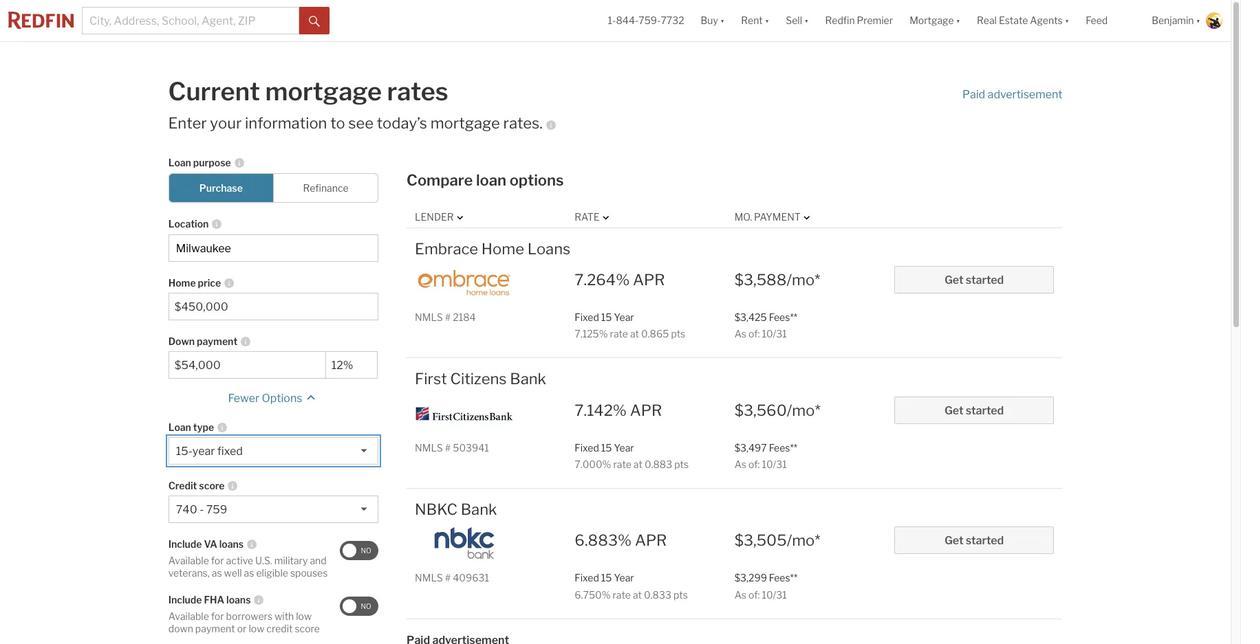 Task type: locate. For each thing, give the bounding box(es) containing it.
loan left type
[[168, 422, 191, 434]]

/mo* up $3,299 fees** as of: 10/31
[[787, 532, 821, 550]]

10/31 down $3,299
[[762, 589, 787, 601]]

0 vertical spatial pts
[[671, 328, 686, 340]]

# for first
[[445, 442, 451, 454]]

price
[[198, 277, 221, 289]]

feed
[[1086, 15, 1108, 26]]

3 # from the top
[[445, 573, 451, 584]]

/mo*
[[787, 271, 820, 289], [787, 401, 821, 419], [787, 532, 821, 550]]

1 vertical spatial loan
[[168, 422, 191, 434]]

0 vertical spatial as
[[735, 328, 747, 340]]

include left va
[[168, 539, 202, 551]]

7.000
[[575, 459, 602, 470]]

get started button for $3,588 /mo*
[[894, 266, 1054, 294]]

rate for 7.264
[[610, 328, 628, 340]]

1 fees** from the top
[[769, 312, 798, 323]]

location
[[168, 218, 209, 230]]

at left 0.883
[[634, 459, 643, 470]]

of: down $3,497
[[749, 459, 760, 470]]

apr up fixed 15 year 7.125 % rate at 0.865 pts
[[633, 271, 665, 289]]

of: for $3,588
[[749, 328, 760, 340]]

10/31 down $3,425
[[762, 328, 787, 340]]

pts right 0.865
[[671, 328, 686, 340]]

include for include fha loans
[[168, 595, 202, 606]]

0 vertical spatial mortgage
[[265, 76, 382, 107]]

payment left the or
[[195, 623, 235, 635]]

0 vertical spatial fixed
[[575, 312, 599, 323]]

low right "with"
[[296, 611, 312, 623]]

1 vertical spatial pts
[[674, 459, 689, 470]]

3 started from the top
[[966, 535, 1004, 548]]

redfin
[[825, 15, 855, 26]]

# left 503941
[[445, 442, 451, 454]]

2 get started from the top
[[945, 404, 1004, 417]]

fees** right $3,299
[[769, 573, 798, 584]]

available inside available for active u.s. military and veterans, as well as eligible spouses
[[168, 555, 209, 567]]

1 vertical spatial year
[[614, 442, 634, 454]]

1 vertical spatial fixed
[[575, 442, 599, 454]]

loans for include va loans
[[219, 539, 244, 551]]

▾
[[720, 15, 725, 26], [765, 15, 769, 26], [804, 15, 809, 26], [956, 15, 961, 26], [1065, 15, 1069, 26], [1196, 15, 1201, 26]]

Purchase radio
[[168, 174, 274, 203]]

nmls # 503941
[[415, 442, 489, 454]]

% inside fixed 15 year 7.125 % rate at 0.865 pts
[[599, 328, 608, 340]]

State, City, County, ZIP search field
[[168, 235, 379, 262]]

1 vertical spatial for
[[211, 611, 224, 623]]

0 horizontal spatial mortgage
[[265, 76, 382, 107]]

759
[[206, 504, 227, 517]]

1 vertical spatial loans
[[226, 595, 251, 606]]

2 vertical spatial nmls
[[415, 573, 443, 584]]

refinance
[[303, 183, 349, 194]]

▾ for rent ▾
[[765, 15, 769, 26]]

include for include va loans
[[168, 539, 202, 551]]

1 get from the top
[[945, 274, 964, 287]]

0 vertical spatial get started
[[945, 274, 1004, 287]]

2 vertical spatial fees**
[[769, 573, 798, 584]]

0 horizontal spatial home
[[168, 277, 196, 289]]

2 vertical spatial get started
[[945, 535, 1004, 548]]

15 down 7.264 on the top left of the page
[[601, 312, 612, 323]]

/mo* up the $3,425 fees** as of: 10/31
[[787, 271, 820, 289]]

3 /mo* from the top
[[787, 532, 821, 550]]

0 vertical spatial 10/31
[[762, 328, 787, 340]]

1 vertical spatial include
[[168, 595, 202, 606]]

/mo* for $3,560
[[787, 401, 821, 419]]

2 vertical spatial pts
[[674, 589, 688, 601]]

down payment text field up fewer
[[175, 359, 320, 372]]

fixed inside fixed 15 year 7.125 % rate at 0.865 pts
[[575, 312, 599, 323]]

10/31 down $3,497
[[762, 459, 787, 470]]

2 vertical spatial get started button
[[894, 527, 1054, 555]]

/mo* up $3,497 fees** as of: 10/31
[[787, 401, 821, 419]]

2 ▾ from the left
[[765, 15, 769, 26]]

fixed inside fixed 15 year 6.750 % rate at 0.833 pts
[[575, 573, 599, 584]]

15 inside fixed 15 year 7.125 % rate at 0.865 pts
[[601, 312, 612, 323]]

rate
[[575, 211, 600, 223]]

paid
[[963, 88, 985, 101]]

for down va
[[211, 555, 224, 567]]

0 vertical spatial of:
[[749, 328, 760, 340]]

3 fixed from the top
[[575, 573, 599, 584]]

fees** right $3,425
[[769, 312, 798, 323]]

fixed
[[575, 312, 599, 323], [575, 442, 599, 454], [575, 573, 599, 584]]

for inside available for borrowers with low down payment or low credit score
[[211, 611, 224, 623]]

▾ right agents on the top right
[[1065, 15, 1069, 26]]

2 vertical spatial of:
[[749, 589, 760, 601]]

2 for from the top
[[211, 611, 224, 623]]

1 horizontal spatial mortgage
[[430, 114, 500, 132]]

mortgage ▾
[[910, 15, 961, 26]]

0 vertical spatial started
[[966, 274, 1004, 287]]

1 get started from the top
[[945, 274, 1004, 287]]

options
[[262, 392, 302, 405]]

15 up 7.000 on the left
[[601, 442, 612, 454]]

2 vertical spatial apr
[[635, 532, 667, 550]]

0 vertical spatial loans
[[219, 539, 244, 551]]

pts right 0.833
[[674, 589, 688, 601]]

1 horizontal spatial down payment text field
[[331, 359, 372, 372]]

▾ right mortgage
[[956, 15, 961, 26]]

$3,560 /mo*
[[735, 401, 821, 419]]

fees** inside $3,497 fees** as of: 10/31
[[769, 442, 798, 454]]

2 vertical spatial fixed
[[575, 573, 599, 584]]

get started
[[945, 274, 1004, 287], [945, 404, 1004, 417], [945, 535, 1004, 548]]

0 vertical spatial get
[[945, 274, 964, 287]]

% up the fixed 15 year 7.000 % rate at 0.883 pts
[[613, 401, 627, 419]]

of:
[[749, 328, 760, 340], [749, 459, 760, 470], [749, 589, 760, 601]]

available up veterans,
[[168, 555, 209, 567]]

0 vertical spatial payment
[[197, 336, 238, 348]]

year for 7.264
[[614, 312, 634, 323]]

▾ right rent
[[765, 15, 769, 26]]

at inside fixed 15 year 7.125 % rate at 0.865 pts
[[630, 328, 639, 340]]

15 inside fixed 15 year 6.750 % rate at 0.833 pts
[[601, 573, 612, 584]]

10/31 inside $3,299 fees** as of: 10/31
[[762, 589, 787, 601]]

2 of: from the top
[[749, 459, 760, 470]]

0 horizontal spatial score
[[199, 480, 225, 492]]

0 vertical spatial score
[[199, 480, 225, 492]]

get started for $3,588 /mo*
[[945, 274, 1004, 287]]

0 vertical spatial at
[[630, 328, 639, 340]]

bank right citizens
[[510, 370, 546, 388]]

3 get started from the top
[[945, 535, 1004, 548]]

as down $3,425
[[735, 328, 747, 340]]

sell
[[786, 15, 802, 26]]

# for nbkc
[[445, 573, 451, 584]]

1 as from the top
[[735, 328, 747, 340]]

for down fha
[[211, 611, 224, 623]]

% left 0.883
[[602, 459, 611, 470]]

year inside fixed 15 year 7.125 % rate at 0.865 pts
[[614, 312, 634, 323]]

bank
[[510, 370, 546, 388], [461, 501, 497, 519]]

mortgage
[[265, 76, 382, 107], [430, 114, 500, 132]]

as inside $3,497 fees** as of: 10/31
[[735, 459, 747, 470]]

0 horizontal spatial as
[[212, 567, 222, 579]]

▾ right buy
[[720, 15, 725, 26]]

of: inside $3,299 fees** as of: 10/31
[[749, 589, 760, 601]]

credit score
[[168, 480, 225, 492]]

at left 0.833
[[633, 589, 642, 601]]

fixed up 7.125
[[575, 312, 599, 323]]

1 vertical spatial payment
[[195, 623, 235, 635]]

fixed 15 year 7.000 % rate at 0.883 pts
[[575, 442, 689, 470]]

low down borrowers
[[249, 623, 264, 635]]

2 # from the top
[[445, 442, 451, 454]]

pts inside the fixed 15 year 7.000 % rate at 0.883 pts
[[674, 459, 689, 470]]

1 of: from the top
[[749, 328, 760, 340]]

1 vertical spatial apr
[[630, 401, 662, 419]]

1 include from the top
[[168, 539, 202, 551]]

rate
[[610, 328, 628, 340], [613, 459, 631, 470], [613, 589, 631, 601]]

2 15 from the top
[[601, 442, 612, 454]]

apr up fixed 15 year 6.750 % rate at 0.833 pts
[[635, 532, 667, 550]]

available inside available for borrowers with low down payment or low credit score
[[168, 611, 209, 623]]

15 inside the fixed 15 year 7.000 % rate at 0.883 pts
[[601, 442, 612, 454]]

6 ▾ from the left
[[1196, 15, 1201, 26]]

fees** inside the $3,425 fees** as of: 10/31
[[769, 312, 798, 323]]

1 vertical spatial rate
[[613, 459, 631, 470]]

0 vertical spatial /mo*
[[787, 271, 820, 289]]

of: inside $3,497 fees** as of: 10/31
[[749, 459, 760, 470]]

0 vertical spatial 15
[[601, 312, 612, 323]]

0 vertical spatial rate
[[610, 328, 628, 340]]

fees** right $3,497
[[769, 442, 798, 454]]

▾ right sell
[[804, 15, 809, 26]]

mortgage down rates
[[430, 114, 500, 132]]

of: down $3,299
[[749, 589, 760, 601]]

#
[[445, 312, 451, 323], [445, 442, 451, 454], [445, 573, 451, 584]]

1-844-759-7732
[[608, 15, 684, 26]]

# left 2184
[[445, 312, 451, 323]]

1 nmls from the top
[[415, 312, 443, 323]]

% up fixed 15 year 7.125 % rate at 0.865 pts
[[616, 271, 630, 289]]

7.142 % apr
[[575, 401, 662, 419]]

as
[[735, 328, 747, 340], [735, 459, 747, 470], [735, 589, 747, 601]]

year down 7.264 % apr
[[614, 312, 634, 323]]

real estate agents ▾
[[977, 15, 1069, 26]]

2 fixed from the top
[[575, 442, 599, 454]]

0.833
[[644, 589, 671, 601]]

1 10/31 from the top
[[762, 328, 787, 340]]

as down $3,299
[[735, 589, 747, 601]]

year down 6.883 % apr
[[614, 573, 634, 584]]

2 fees** from the top
[[769, 442, 798, 454]]

1 get started button from the top
[[894, 266, 1054, 294]]

2 /mo* from the top
[[787, 401, 821, 419]]

1 vertical spatial available
[[168, 611, 209, 623]]

# for embrace
[[445, 312, 451, 323]]

15 up 6.750
[[601, 573, 612, 584]]

1 vertical spatial score
[[295, 623, 320, 635]]

2 10/31 from the top
[[762, 459, 787, 470]]

rent ▾
[[741, 15, 769, 26]]

0 vertical spatial #
[[445, 312, 451, 323]]

1 vertical spatial fees**
[[769, 442, 798, 454]]

0 vertical spatial nmls
[[415, 312, 443, 323]]

mortgage ▾ button
[[910, 0, 961, 41]]

loan left purpose
[[168, 157, 191, 169]]

10/31
[[762, 328, 787, 340], [762, 459, 787, 470], [762, 589, 787, 601]]

include va loans
[[168, 539, 244, 551]]

payment
[[197, 336, 238, 348], [195, 623, 235, 635]]

rate right 7.000 on the left
[[613, 459, 631, 470]]

score right credit
[[295, 623, 320, 635]]

1 vertical spatial #
[[445, 442, 451, 454]]

2 vertical spatial as
[[735, 589, 747, 601]]

0 vertical spatial apr
[[633, 271, 665, 289]]

as inside $3,299 fees** as of: 10/31
[[735, 589, 747, 601]]

1 # from the top
[[445, 312, 451, 323]]

apr for 6.883 % apr
[[635, 532, 667, 550]]

embrace
[[415, 240, 478, 258]]

% left 0.865
[[599, 328, 608, 340]]

2 as from the top
[[735, 459, 747, 470]]

real estate agents ▾ button
[[969, 0, 1078, 41]]

nmls left 2184
[[415, 312, 443, 323]]

2 vertical spatial at
[[633, 589, 642, 601]]

3 ▾ from the left
[[804, 15, 809, 26]]

740
[[176, 504, 197, 517]]

pts for 7.264 % apr
[[671, 328, 686, 340]]

% left 0.833
[[602, 589, 611, 601]]

nmls left 409631
[[415, 573, 443, 584]]

1 vertical spatial get
[[945, 404, 964, 417]]

home price
[[168, 277, 221, 289]]

2 nmls from the top
[[415, 442, 443, 454]]

year
[[614, 312, 634, 323], [614, 442, 634, 454], [614, 573, 634, 584]]

get started for $3,560 /mo*
[[945, 404, 1004, 417]]

include down veterans,
[[168, 595, 202, 606]]

fewer
[[228, 392, 260, 405]]

1 vertical spatial at
[[634, 459, 643, 470]]

for inside available for active u.s. military and veterans, as well as eligible spouses
[[211, 555, 224, 567]]

available up down
[[168, 611, 209, 623]]

rent
[[741, 15, 763, 26]]

3 as from the top
[[735, 589, 747, 601]]

1 horizontal spatial bank
[[510, 370, 546, 388]]

as inside the $3,425 fees** as of: 10/31
[[735, 328, 747, 340]]

1 vertical spatial 15
[[601, 442, 612, 454]]

fees** for $3,560
[[769, 442, 798, 454]]

1 started from the top
[[966, 274, 1004, 287]]

rate inside fixed 15 year 6.750 % rate at 0.833 pts
[[613, 589, 631, 601]]

1 vertical spatial 10/31
[[762, 459, 787, 470]]

2 vertical spatial started
[[966, 535, 1004, 548]]

loan for loan purpose
[[168, 157, 191, 169]]

City, Address, School, Agent, ZIP search field
[[82, 7, 299, 34]]

type
[[193, 422, 214, 434]]

fees**
[[769, 312, 798, 323], [769, 442, 798, 454], [769, 573, 798, 584]]

sell ▾
[[786, 15, 809, 26]]

at for 7.264
[[630, 328, 639, 340]]

1 horizontal spatial low
[[296, 611, 312, 623]]

benjamin
[[1152, 15, 1194, 26]]

1 horizontal spatial as
[[244, 567, 254, 579]]

2 get from the top
[[945, 404, 964, 417]]

2 year from the top
[[614, 442, 634, 454]]

year for 7.142
[[614, 442, 634, 454]]

3 get started button from the top
[[894, 527, 1054, 555]]

3 15 from the top
[[601, 573, 612, 584]]

$3,299
[[735, 573, 767, 584]]

2 vertical spatial /mo*
[[787, 532, 821, 550]]

1 vertical spatial of:
[[749, 459, 760, 470]]

1 down payment text field from the left
[[175, 359, 320, 372]]

loans up the active
[[219, 539, 244, 551]]

apr up the fixed 15 year 7.000 % rate at 0.883 pts
[[630, 401, 662, 419]]

fixed inside the fixed 15 year 7.000 % rate at 0.883 pts
[[575, 442, 599, 454]]

fixed up 7.000 on the left
[[575, 442, 599, 454]]

2 vertical spatial get
[[945, 535, 964, 548]]

1 vertical spatial home
[[168, 277, 196, 289]]

0 horizontal spatial low
[[249, 623, 264, 635]]

as down $3,497
[[735, 459, 747, 470]]

1 for from the top
[[211, 555, 224, 567]]

3 10/31 from the top
[[762, 589, 787, 601]]

2 started from the top
[[966, 404, 1004, 417]]

1 vertical spatial bank
[[461, 501, 497, 519]]

loans up borrowers
[[226, 595, 251, 606]]

nmls
[[415, 312, 443, 323], [415, 442, 443, 454], [415, 573, 443, 584]]

10/31 inside $3,497 fees** as of: 10/31
[[762, 459, 787, 470]]

home left loans
[[482, 240, 524, 258]]

0 horizontal spatial down payment text field
[[175, 359, 320, 372]]

and
[[310, 555, 327, 567]]

0 vertical spatial fees**
[[769, 312, 798, 323]]

rate right 6.750
[[613, 589, 631, 601]]

sell ▾ button
[[786, 0, 809, 41]]

1 available from the top
[[168, 555, 209, 567]]

of: down $3,425
[[749, 328, 760, 340]]

available
[[168, 555, 209, 567], [168, 611, 209, 623]]

2 loan from the top
[[168, 422, 191, 434]]

enter
[[168, 114, 207, 132]]

▾ for mortgage ▾
[[956, 15, 961, 26]]

2 vertical spatial year
[[614, 573, 634, 584]]

$3,497 fees** as of: 10/31
[[735, 442, 798, 470]]

1 /mo* from the top
[[787, 271, 820, 289]]

as
[[212, 567, 222, 579], [244, 567, 254, 579]]

as left well
[[212, 567, 222, 579]]

0 vertical spatial loan
[[168, 157, 191, 169]]

▾ left user photo
[[1196, 15, 1201, 26]]

3 year from the top
[[614, 573, 634, 584]]

for
[[211, 555, 224, 567], [211, 611, 224, 623]]

1 vertical spatial /mo*
[[787, 401, 821, 419]]

3 fees** from the top
[[769, 573, 798, 584]]

get started button
[[894, 266, 1054, 294], [894, 397, 1054, 424], [894, 527, 1054, 555]]

0 vertical spatial year
[[614, 312, 634, 323]]

score up 759
[[199, 480, 225, 492]]

at inside fixed 15 year 6.750 % rate at 0.833 pts
[[633, 589, 642, 601]]

2 include from the top
[[168, 595, 202, 606]]

rate inside the fixed 15 year 7.000 % rate at 0.883 pts
[[613, 459, 631, 470]]

down payment text field down down payment element
[[331, 359, 372, 372]]

get for $3,560 /mo*
[[945, 404, 964, 417]]

started for $3,505 /mo*
[[966, 535, 1004, 548]]

1 vertical spatial nmls
[[415, 442, 443, 454]]

503941
[[453, 442, 489, 454]]

2 get started button from the top
[[894, 397, 1054, 424]]

paid advertisement
[[963, 88, 1063, 101]]

pts inside fixed 15 year 7.125 % rate at 0.865 pts
[[671, 328, 686, 340]]

4 ▾ from the left
[[956, 15, 961, 26]]

year inside the fixed 15 year 7.000 % rate at 0.883 pts
[[614, 442, 634, 454]]

available for veterans,
[[168, 555, 209, 567]]

2 vertical spatial 15
[[601, 573, 612, 584]]

apr for 7.264 % apr
[[633, 271, 665, 289]]

year
[[192, 445, 215, 458]]

1 loan from the top
[[168, 157, 191, 169]]

Down payment text field
[[175, 359, 320, 372], [331, 359, 372, 372]]

purpose
[[193, 157, 231, 169]]

2 vertical spatial #
[[445, 573, 451, 584]]

compare loan options
[[407, 171, 564, 189]]

loans for include fha loans
[[226, 595, 251, 606]]

0 vertical spatial home
[[482, 240, 524, 258]]

0 vertical spatial get started button
[[894, 266, 1054, 294]]

fixed up 6.750
[[575, 573, 599, 584]]

0 vertical spatial for
[[211, 555, 224, 567]]

pts right 0.883
[[674, 459, 689, 470]]

payment right down
[[197, 336, 238, 348]]

# left 409631
[[445, 573, 451, 584]]

year inside fixed 15 year 6.750 % rate at 0.833 pts
[[614, 573, 634, 584]]

rate inside fixed 15 year 7.125 % rate at 0.865 pts
[[610, 328, 628, 340]]

year down 7.142 % apr
[[614, 442, 634, 454]]

0 vertical spatial include
[[168, 539, 202, 551]]

home left price
[[168, 277, 196, 289]]

2 vertical spatial rate
[[613, 589, 631, 601]]

available for borrowers with low down payment or low credit score
[[168, 611, 320, 635]]

pts inside fixed 15 year 6.750 % rate at 0.833 pts
[[674, 589, 688, 601]]

0 vertical spatial available
[[168, 555, 209, 567]]

started
[[966, 274, 1004, 287], [966, 404, 1004, 417], [966, 535, 1004, 548]]

3 of: from the top
[[749, 589, 760, 601]]

fees** inside $3,299 fees** as of: 10/31
[[769, 573, 798, 584]]

3 get from the top
[[945, 535, 964, 548]]

844-
[[616, 15, 639, 26]]

1 year from the top
[[614, 312, 634, 323]]

nmls left 503941
[[415, 442, 443, 454]]

nmls # 409631
[[415, 573, 489, 584]]

740 - 759
[[176, 504, 227, 517]]

2 vertical spatial 10/31
[[762, 589, 787, 601]]

3 nmls from the top
[[415, 573, 443, 584]]

1 vertical spatial get started button
[[894, 397, 1054, 424]]

at inside the fixed 15 year 7.000 % rate at 0.883 pts
[[634, 459, 643, 470]]

1 vertical spatial started
[[966, 404, 1004, 417]]

rate right 7.125
[[610, 328, 628, 340]]

loan
[[168, 157, 191, 169], [168, 422, 191, 434]]

option group
[[168, 174, 379, 203]]

10/31 for $3,588
[[762, 328, 787, 340]]

1 fixed from the top
[[575, 312, 599, 323]]

1 15 from the top
[[601, 312, 612, 323]]

$3,560
[[735, 401, 787, 419]]

bank right nbkc
[[461, 501, 497, 519]]

10/31 inside the $3,425 fees** as of: 10/31
[[762, 328, 787, 340]]

user photo image
[[1206, 12, 1223, 29]]

1 ▾ from the left
[[720, 15, 725, 26]]

1 vertical spatial get started
[[945, 404, 1004, 417]]

1 vertical spatial as
[[735, 459, 747, 470]]

mortgage up to
[[265, 76, 382, 107]]

as down the active
[[244, 567, 254, 579]]

2 available from the top
[[168, 611, 209, 623]]

of: inside the $3,425 fees** as of: 10/31
[[749, 328, 760, 340]]

at left 0.865
[[630, 328, 639, 340]]

1 horizontal spatial score
[[295, 623, 320, 635]]

$3,505
[[735, 532, 787, 550]]

% inside fixed 15 year 6.750 % rate at 0.833 pts
[[602, 589, 611, 601]]

get started button for $3,505 /mo*
[[894, 527, 1054, 555]]

loans
[[219, 539, 244, 551], [226, 595, 251, 606]]



Task type: describe. For each thing, give the bounding box(es) containing it.
at for 6.883
[[633, 589, 642, 601]]

u.s.
[[255, 555, 272, 567]]

15 for 7.264
[[601, 312, 612, 323]]

15 for 7.142
[[601, 442, 612, 454]]

loan type
[[168, 422, 214, 434]]

fixed
[[217, 445, 243, 458]]

loans
[[528, 240, 571, 258]]

get started button for $3,560 /mo*
[[894, 397, 1054, 424]]

10/31 for $3,560
[[762, 459, 787, 470]]

fees** for $3,588
[[769, 312, 798, 323]]

rent ▾ button
[[741, 0, 769, 41]]

embrace home loans
[[415, 240, 571, 258]]

fixed 15 year 6.750 % rate at 0.833 pts
[[575, 573, 688, 601]]

/mo* for $3,505
[[787, 532, 821, 550]]

7.264
[[575, 271, 616, 289]]

$3,425 fees** as of: 10/31
[[735, 312, 798, 340]]

feed button
[[1078, 0, 1144, 41]]

loan for loan type
[[168, 422, 191, 434]]

fixed for 7.142
[[575, 442, 599, 454]]

▾ for benjamin ▾
[[1196, 15, 1201, 26]]

redfin premier
[[825, 15, 893, 26]]

7.125
[[575, 328, 599, 340]]

year for 6.883
[[614, 573, 634, 584]]

2184
[[453, 312, 476, 323]]

enter your information to see today's mortgage rates.
[[168, 114, 543, 132]]

1 horizontal spatial home
[[482, 240, 524, 258]]

7732
[[661, 15, 684, 26]]

nbkc
[[415, 501, 458, 519]]

as for $3,560
[[735, 459, 747, 470]]

sell ▾ button
[[778, 0, 817, 41]]

mortgage ▾ button
[[901, 0, 969, 41]]

lender
[[415, 211, 454, 223]]

well
[[224, 567, 242, 579]]

1-
[[608, 15, 616, 26]]

fewer options
[[228, 392, 302, 405]]

6.750
[[575, 589, 602, 601]]

benjamin ▾
[[1152, 15, 1201, 26]]

rate for 6.883
[[613, 589, 631, 601]]

▾ for sell ▾
[[804, 15, 809, 26]]

to
[[330, 114, 345, 132]]

get for $3,505 /mo*
[[945, 535, 964, 548]]

get started for $3,505 /mo*
[[945, 535, 1004, 548]]

7.264 % apr
[[575, 271, 665, 289]]

fees** for $3,505
[[769, 573, 798, 584]]

pts for 6.883 % apr
[[674, 589, 688, 601]]

option group containing purchase
[[168, 174, 379, 203]]

% inside the fixed 15 year 7.000 % rate at 0.883 pts
[[602, 459, 611, 470]]

of: for $3,505
[[749, 589, 760, 601]]

10/31 for $3,505
[[762, 589, 787, 601]]

down
[[168, 623, 193, 635]]

7.142
[[575, 401, 613, 419]]

active
[[226, 555, 253, 567]]

$3,505 /mo*
[[735, 532, 821, 550]]

down
[[168, 336, 195, 348]]

military
[[274, 555, 308, 567]]

lender button
[[415, 211, 466, 224]]

buy ▾ button
[[693, 0, 733, 41]]

6.883
[[575, 532, 618, 550]]

credit
[[168, 480, 197, 492]]

0.865
[[641, 328, 669, 340]]

apr for 7.142 % apr
[[630, 401, 662, 419]]

$3,497
[[735, 442, 767, 454]]

rates
[[387, 76, 448, 107]]

2 as from the left
[[244, 567, 254, 579]]

options
[[510, 171, 564, 189]]

down payment element
[[325, 328, 371, 352]]

for for active
[[211, 555, 224, 567]]

spouses
[[290, 567, 328, 579]]

for for borrowers
[[211, 611, 224, 623]]

nmls for first citizens bank
[[415, 442, 443, 454]]

current
[[168, 76, 260, 107]]

mo.
[[735, 211, 752, 223]]

compare
[[407, 171, 473, 189]]

$3,425
[[735, 312, 767, 323]]

0 horizontal spatial bank
[[461, 501, 497, 519]]

▾ for buy ▾
[[720, 15, 725, 26]]

fixed for 6.883
[[575, 573, 599, 584]]

/mo* for $3,588
[[787, 271, 820, 289]]

15 for 6.883
[[601, 573, 612, 584]]

pts for 7.142 % apr
[[674, 459, 689, 470]]

as for $3,505
[[735, 589, 747, 601]]

of: for $3,560
[[749, 459, 760, 470]]

borrowers
[[226, 611, 273, 623]]

redfin premier button
[[817, 0, 901, 41]]

available for payment
[[168, 611, 209, 623]]

as for $3,588
[[735, 328, 747, 340]]

409631
[[453, 573, 489, 584]]

include fha loans
[[168, 595, 251, 606]]

at for 7.142
[[634, 459, 643, 470]]

with
[[275, 611, 294, 623]]

submit search image
[[309, 16, 320, 27]]

nmls for embrace home loans
[[415, 312, 443, 323]]

va
[[204, 539, 217, 551]]

759-
[[639, 15, 661, 26]]

see
[[348, 114, 374, 132]]

Home price text field
[[175, 301, 372, 314]]

buy
[[701, 15, 718, 26]]

rate for 7.142
[[613, 459, 631, 470]]

agents
[[1030, 15, 1063, 26]]

mo. payment
[[735, 211, 801, 223]]

% up fixed 15 year 6.750 % rate at 0.833 pts
[[618, 532, 632, 550]]

1 as from the left
[[212, 567, 222, 579]]

2 down payment text field from the left
[[331, 359, 372, 372]]

information
[[245, 114, 327, 132]]

started for $3,588 /mo*
[[966, 274, 1004, 287]]

fha
[[204, 595, 224, 606]]

payment inside available for borrowers with low down payment or low credit score
[[195, 623, 235, 635]]

Refinance radio
[[273, 174, 379, 203]]

eligible
[[256, 567, 288, 579]]

down payment
[[168, 336, 238, 348]]

0 vertical spatial bank
[[510, 370, 546, 388]]

rate button
[[575, 211, 612, 224]]

buy ▾
[[701, 15, 725, 26]]

real
[[977, 15, 997, 26]]

nmls for nbkc bank
[[415, 573, 443, 584]]

fixed for 7.264
[[575, 312, 599, 323]]

available for active u.s. military and veterans, as well as eligible spouses
[[168, 555, 328, 579]]

paid advertisement button
[[963, 87, 1063, 102]]

1 vertical spatial mortgage
[[430, 114, 500, 132]]

5 ▾ from the left
[[1065, 15, 1069, 26]]

$3,588
[[735, 271, 787, 289]]

get for $3,588 /mo*
[[945, 274, 964, 287]]

15-
[[176, 445, 192, 458]]

started for $3,560 /mo*
[[966, 404, 1004, 417]]

rates.
[[503, 114, 543, 132]]

purchase
[[199, 183, 243, 194]]

fixed 15 year 7.125 % rate at 0.865 pts
[[575, 312, 686, 340]]

score inside available for borrowers with low down payment or low credit score
[[295, 623, 320, 635]]



Task type: vqa. For each thing, say whether or not it's contained in the screenshot.


